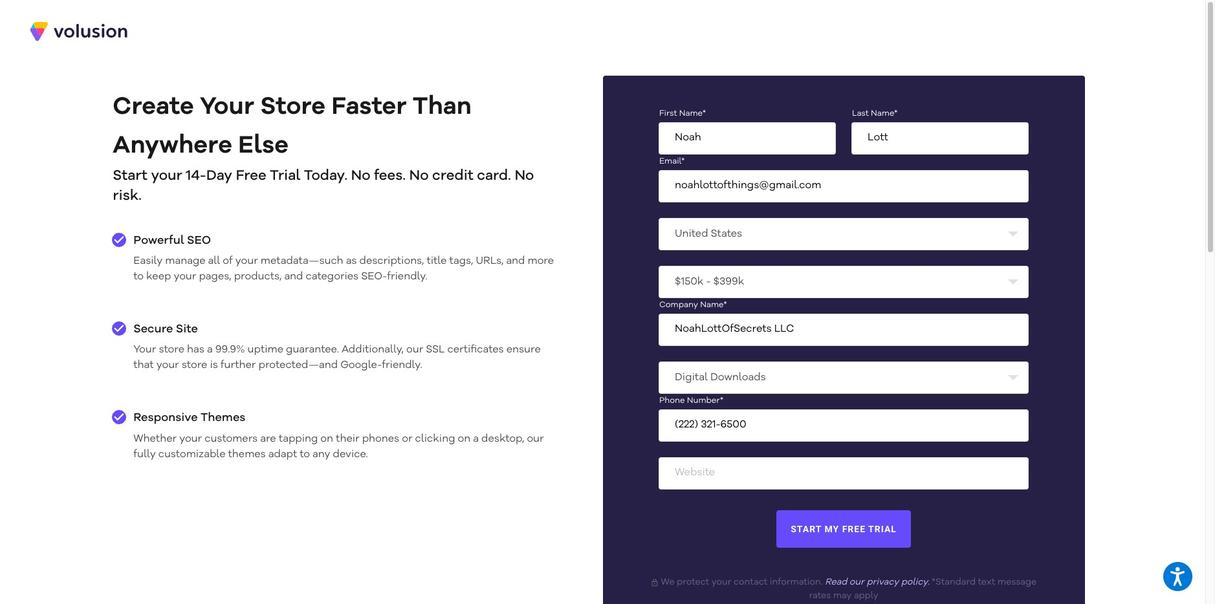 Task type: vqa. For each thing, say whether or not it's contained in the screenshot.
This to the top
no



Task type: locate. For each thing, give the bounding box(es) containing it.
0 horizontal spatial a
[[207, 345, 213, 356]]

whether
[[134, 434, 177, 445]]

your up else
[[200, 95, 254, 120]]

customers
[[205, 434, 258, 445]]

card.
[[477, 169, 511, 183]]

than
[[413, 95, 472, 120]]

free inside start your 14-day free trial today. no fees. no credit card. no risk.
[[236, 169, 266, 183]]

protected—and
[[259, 361, 338, 371]]

powerful seo
[[134, 235, 211, 246]]

1 no from the left
[[351, 169, 371, 183]]

1 vertical spatial start
[[791, 524, 822, 535]]

1 vertical spatial our
[[527, 434, 544, 445]]

to inside whether your customers are tapping on their phones or clicking on a desktop, our fully customizable themes adapt to any device.
[[300, 450, 310, 460]]

ssl
[[426, 345, 445, 356]]

our right desktop,
[[527, 434, 544, 445]]

Last Name* text field
[[852, 122, 1029, 154]]

start inside "button"
[[791, 524, 822, 535]]

easily
[[134, 256, 163, 267]]

store
[[260, 95, 326, 120]]

to down easily
[[134, 272, 144, 282]]

company
[[660, 301, 698, 309]]

1 horizontal spatial your
[[200, 95, 254, 120]]

more
[[528, 256, 554, 267]]

name* right first in the top of the page
[[680, 109, 706, 118]]

1 vertical spatial your
[[134, 345, 156, 356]]

0 vertical spatial and
[[506, 256, 525, 267]]

1 horizontal spatial no
[[409, 169, 429, 183]]

first name*
[[660, 109, 706, 118]]

your left 14-
[[151, 169, 182, 183]]

1 horizontal spatial to
[[300, 450, 310, 460]]

0 horizontal spatial our
[[407, 345, 424, 356]]

0 vertical spatial trial
[[270, 169, 301, 183]]

free right my
[[843, 524, 866, 535]]

no right card.
[[515, 169, 534, 183]]

free inside start my free trial "button"
[[843, 524, 866, 535]]

your
[[151, 169, 182, 183], [235, 256, 258, 267], [174, 272, 196, 282], [156, 361, 179, 371], [179, 434, 202, 445], [712, 578, 732, 587]]

friendly. down descriptions,
[[387, 272, 428, 282]]

uptime
[[248, 345, 283, 356]]

start
[[113, 169, 148, 183], [791, 524, 822, 535]]

a right has
[[207, 345, 213, 356]]

on up any
[[321, 434, 333, 445]]

0 horizontal spatial free
[[236, 169, 266, 183]]

1 vertical spatial a
[[473, 434, 479, 445]]

certificates
[[448, 345, 504, 356]]

name* right company
[[701, 301, 727, 309]]

3 no from the left
[[515, 169, 534, 183]]

start up "risk."
[[113, 169, 148, 183]]

pages,
[[199, 272, 231, 282]]

free right day
[[236, 169, 266, 183]]

2 horizontal spatial no
[[515, 169, 534, 183]]

else
[[238, 134, 289, 159]]

0 horizontal spatial on
[[321, 434, 333, 445]]

1 vertical spatial free
[[843, 524, 866, 535]]

0 vertical spatial start
[[113, 169, 148, 183]]

1 horizontal spatial on
[[458, 434, 471, 445]]

customizable
[[158, 450, 226, 460]]

desktop,
[[482, 434, 525, 445]]

phones
[[362, 434, 400, 445]]

1 horizontal spatial our
[[527, 434, 544, 445]]

volusion logo image
[[28, 21, 129, 42]]

0 vertical spatial your
[[200, 95, 254, 120]]

1 vertical spatial store
[[182, 361, 207, 371]]

create
[[113, 95, 194, 120]]

your right protect
[[712, 578, 732, 587]]

your inside your store has a 99.9% uptime guarantee. additionally, our ssl certificates ensure that your store is further protected—and google-friendly.
[[134, 345, 156, 356]]

your
[[200, 95, 254, 120], [134, 345, 156, 356]]

1 vertical spatial to
[[300, 450, 310, 460]]

information.
[[770, 578, 823, 587]]

your right of
[[235, 256, 258, 267]]

start your 14-day free trial today. no fees. no credit card. no risk.
[[113, 169, 534, 203]]

and left more
[[506, 256, 525, 267]]

a inside whether your customers are tapping on their phones or clicking on a desktop, our fully customizable themes adapt to any device.
[[473, 434, 479, 445]]

start inside start your 14-day free trial today. no fees. no credit card. no risk.
[[113, 169, 148, 183]]

our left the ssl
[[407, 345, 424, 356]]

2 vertical spatial our
[[850, 578, 865, 587]]

1 horizontal spatial free
[[843, 524, 866, 535]]

last name*
[[852, 109, 898, 118]]

store down has
[[182, 361, 207, 371]]

and
[[506, 256, 525, 267], [284, 272, 303, 282]]

2 on from the left
[[458, 434, 471, 445]]

start for start your 14-day free trial today. no fees. no credit card. no risk.
[[113, 169, 148, 183]]

trial
[[270, 169, 301, 183], [869, 524, 897, 535]]

0 horizontal spatial your
[[134, 345, 156, 356]]

and down metadata—such
[[284, 272, 303, 282]]

first
[[660, 109, 677, 118]]

0 horizontal spatial to
[[134, 272, 144, 282]]

your inside your store has a 99.9% uptime guarantee. additionally, our ssl certificates ensure that your store is further protected—and google-friendly.
[[156, 361, 179, 371]]

1 horizontal spatial and
[[506, 256, 525, 267]]

may
[[834, 592, 852, 601]]

urls,
[[476, 256, 504, 267]]

friendly. inside easily manage all of your metadata—such as descriptions, title tags, urls, and more to keep your pages, products, and categories seo-friendly.
[[387, 272, 428, 282]]

99.9%
[[215, 345, 245, 356]]

1 vertical spatial and
[[284, 272, 303, 282]]

website
[[675, 468, 715, 479]]

trial right my
[[869, 524, 897, 535]]

your inside start your 14-day free trial today. no fees. no credit card. no risk.
[[151, 169, 182, 183]]

start my free trial button
[[777, 510, 912, 549]]

your right that
[[156, 361, 179, 371]]

name* for company name*
[[701, 301, 727, 309]]

to
[[134, 272, 144, 282], [300, 450, 310, 460]]

fees.
[[374, 169, 406, 183]]

a left desktop,
[[473, 434, 479, 445]]

to inside easily manage all of your metadata—such as descriptions, title tags, urls, and more to keep your pages, products, and categories seo-friendly.
[[134, 272, 144, 282]]

0 horizontal spatial no
[[351, 169, 371, 183]]

0 horizontal spatial and
[[284, 272, 303, 282]]

0 horizontal spatial trial
[[270, 169, 301, 183]]

day
[[206, 169, 232, 183]]

0 vertical spatial to
[[134, 272, 144, 282]]

themes
[[201, 413, 246, 424]]

categories
[[306, 272, 359, 282]]

store down secure site at left
[[159, 345, 185, 356]]

on right clicking
[[458, 434, 471, 445]]

14-
[[186, 169, 206, 183]]

friendly. inside your store has a 99.9% uptime guarantee. additionally, our ssl certificates ensure that your store is further protected—and google-friendly.
[[382, 361, 423, 371]]

1 horizontal spatial a
[[473, 434, 479, 445]]

phone number*
[[660, 397, 724, 405]]

trial down else
[[270, 169, 301, 183]]

0 horizontal spatial start
[[113, 169, 148, 183]]

name*
[[680, 109, 706, 118], [871, 109, 898, 118], [701, 301, 727, 309]]

descriptions,
[[360, 256, 424, 267]]

manage
[[165, 256, 206, 267]]

company name*
[[660, 301, 727, 309]]

your inside whether your customers are tapping on their phones or clicking on a desktop, our fully customizable themes adapt to any device.
[[179, 434, 202, 445]]

a
[[207, 345, 213, 356], [473, 434, 479, 445]]

clicking
[[415, 434, 455, 445]]

start for start my free trial
[[791, 524, 822, 535]]

read our privacy policy. link
[[825, 578, 930, 587]]

fully
[[134, 450, 156, 460]]

0 vertical spatial a
[[207, 345, 213, 356]]

on
[[321, 434, 333, 445], [458, 434, 471, 445]]

1 vertical spatial trial
[[869, 524, 897, 535]]

our up apply
[[850, 578, 865, 587]]

adapt
[[268, 450, 297, 460]]

no
[[351, 169, 371, 183], [409, 169, 429, 183], [515, 169, 534, 183]]

1 horizontal spatial start
[[791, 524, 822, 535]]

no right fees. on the top of page
[[409, 169, 429, 183]]

has
[[187, 345, 204, 356]]

Email* email field
[[659, 170, 1029, 202]]

to left any
[[300, 450, 310, 460]]

anywhere
[[113, 134, 232, 159]]

your up that
[[134, 345, 156, 356]]

1 vertical spatial friendly.
[[382, 361, 423, 371]]

start left my
[[791, 524, 822, 535]]

privacy
[[867, 578, 899, 587]]

name* right last on the top of the page
[[871, 109, 898, 118]]

number*
[[687, 397, 724, 405]]

1 horizontal spatial trial
[[869, 524, 897, 535]]

0 vertical spatial free
[[236, 169, 266, 183]]

our inside whether your customers are tapping on their phones or clicking on a desktop, our fully customizable themes adapt to any device.
[[527, 434, 544, 445]]

0 vertical spatial friendly.
[[387, 272, 428, 282]]

tapping
[[279, 434, 318, 445]]

0 vertical spatial our
[[407, 345, 424, 356]]

no left fees. on the top of page
[[351, 169, 371, 183]]

our
[[407, 345, 424, 356], [527, 434, 544, 445], [850, 578, 865, 587]]

protect
[[677, 578, 710, 587]]

further
[[221, 361, 256, 371]]

friendly. down the additionally,
[[382, 361, 423, 371]]

your up customizable
[[179, 434, 202, 445]]



Task type: describe. For each thing, give the bounding box(es) containing it.
secure
[[134, 324, 173, 335]]

that
[[134, 361, 154, 371]]

*standard
[[932, 578, 976, 587]]

risk.
[[113, 189, 142, 203]]

or
[[402, 434, 413, 445]]

rates
[[809, 592, 831, 601]]

name* for last name*
[[871, 109, 898, 118]]

additionally,
[[342, 345, 404, 356]]

trial inside start your 14-day free trial today. no fees. no credit card. no risk.
[[270, 169, 301, 183]]

ensure
[[507, 345, 541, 356]]

title
[[427, 256, 447, 267]]

metadata—such
[[261, 256, 343, 267]]

open accessibe: accessibility options, statement and help image
[[1171, 568, 1186, 587]]

site
[[176, 324, 198, 335]]

our inside your store has a 99.9% uptime guarantee. additionally, our ssl certificates ensure that your store is further protected—and google-friendly.
[[407, 345, 424, 356]]

your store has a 99.9% uptime guarantee. additionally, our ssl certificates ensure that your store is further protected—and google-friendly.
[[134, 345, 541, 371]]

start my free trial
[[791, 524, 897, 535]]

powerful
[[134, 235, 184, 246]]

we protect your contact information. read our privacy policy.
[[659, 578, 930, 587]]

device.
[[333, 450, 368, 460]]

email*
[[660, 157, 685, 166]]

whether your customers are tapping on their phones or clicking on a desktop, our fully customizable themes adapt to any device.
[[134, 434, 544, 460]]

responsive themes
[[134, 413, 246, 424]]

guarantee.
[[286, 345, 339, 356]]

faster
[[332, 95, 407, 120]]

today.
[[304, 169, 348, 183]]

apply
[[854, 592, 879, 601]]

tags,
[[450, 256, 473, 267]]

Company Name* text field
[[659, 314, 1029, 346]]

seo-
[[361, 272, 387, 282]]

products,
[[234, 272, 282, 282]]

any
[[313, 450, 331, 460]]

*standard text message rates may apply
[[809, 578, 1037, 601]]

your down manage at the left
[[174, 272, 196, 282]]

phone
[[660, 397, 685, 405]]

your inside create your store faster than anywhere else
[[200, 95, 254, 120]]

their
[[336, 434, 360, 445]]

trial inside "button"
[[869, 524, 897, 535]]

google-
[[341, 361, 382, 371]]

responsive
[[134, 413, 198, 424]]

First Name* text field
[[659, 122, 836, 154]]

credit
[[432, 169, 474, 183]]

my
[[825, 524, 840, 535]]

last
[[852, 109, 869, 118]]

Website text field
[[659, 457, 1029, 490]]

0 vertical spatial store
[[159, 345, 185, 356]]

is
[[210, 361, 218, 371]]

Phone Number* text field
[[659, 410, 1029, 442]]

policy.
[[901, 578, 930, 587]]

a inside your store has a 99.9% uptime guarantee. additionally, our ssl certificates ensure that your store is further protected—and google-friendly.
[[207, 345, 213, 356]]

are
[[260, 434, 276, 445]]

name* for first name*
[[680, 109, 706, 118]]

all
[[208, 256, 220, 267]]

we
[[661, 578, 675, 587]]

2 horizontal spatial our
[[850, 578, 865, 587]]

seo
[[187, 235, 211, 246]]

read
[[825, 578, 848, 587]]

message
[[998, 578, 1037, 587]]

themes
[[228, 450, 266, 460]]

2 no from the left
[[409, 169, 429, 183]]

of
[[223, 256, 233, 267]]

text
[[978, 578, 996, 587]]

keep
[[146, 272, 171, 282]]

create your store faster than anywhere else
[[113, 95, 472, 159]]

as
[[346, 256, 357, 267]]

contact
[[734, 578, 768, 587]]

1 on from the left
[[321, 434, 333, 445]]

easily manage all of your metadata—such as descriptions, title tags, urls, and more to keep your pages, products, and categories seo-friendly.
[[134, 256, 554, 282]]

secure site
[[134, 324, 198, 335]]



